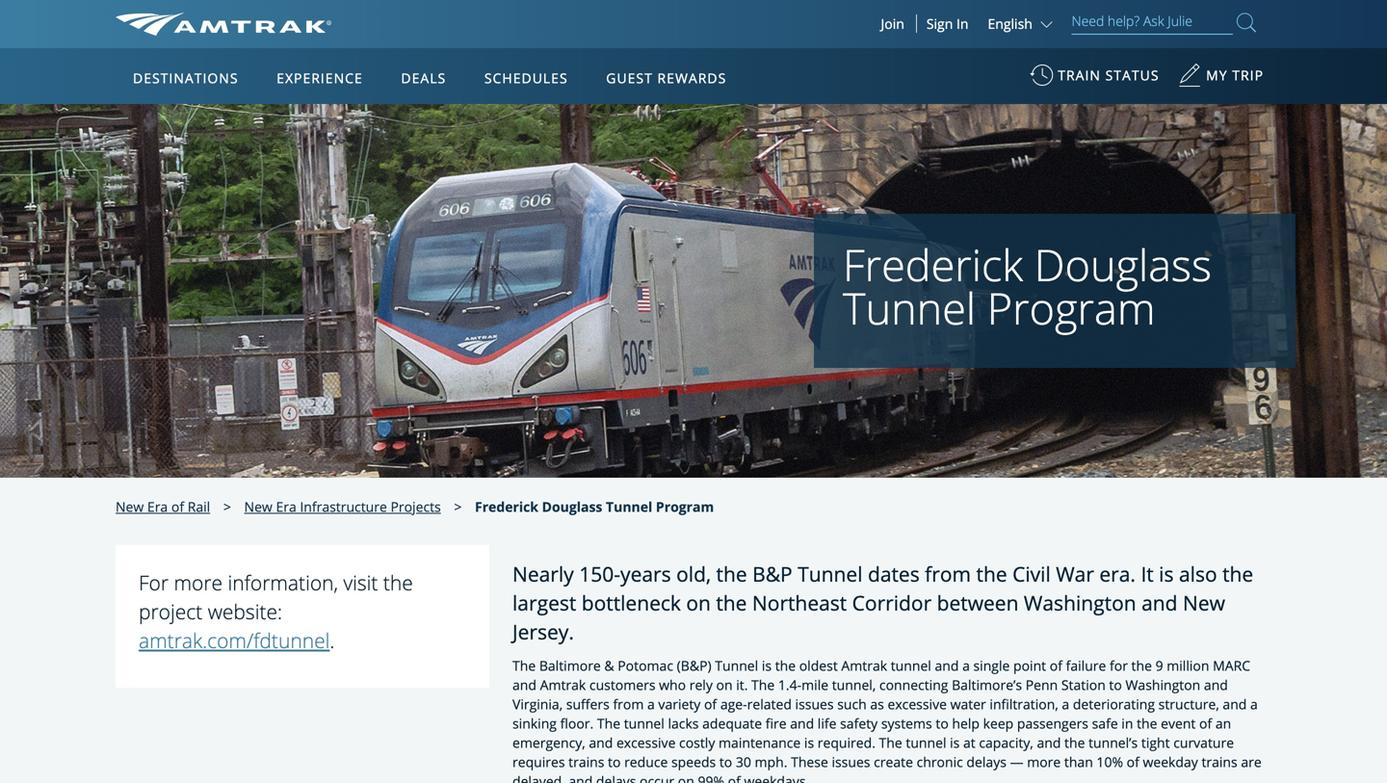 Task type: describe. For each thing, give the bounding box(es) containing it.
to left help
[[936, 715, 949, 733]]

to up deteriorating
[[1109, 676, 1122, 694]]

new for new era infrastructure projects
[[244, 498, 272, 516]]

speeds
[[672, 753, 716, 771]]

of left rail
[[171, 498, 184, 516]]

customers
[[590, 676, 656, 694]]

and left life
[[790, 715, 814, 733]]

2 trains from the left
[[1202, 753, 1238, 771]]

and inside the nearly 150-years old, the b&p tunnel dates from the civil war era. it is also the largest bottleneck on the northeast corridor between washington and new jersey.
[[1142, 589, 1178, 617]]

9
[[1156, 657, 1163, 675]]

rail
[[188, 498, 210, 516]]

train status link
[[1030, 57, 1160, 104]]

tunnel,
[[832, 676, 876, 694]]

search icon image
[[1237, 9, 1256, 36]]

more inside for more information, visit the project website: amtrak.com/fdtunnel .
[[174, 569, 223, 596]]

a up passengers
[[1062, 695, 1070, 714]]

my trip button
[[1178, 57, 1264, 104]]

schedules
[[484, 69, 568, 87]]

life
[[818, 715, 837, 733]]

information,
[[228, 569, 338, 596]]

the inside for more information, visit the project website: amtrak.com/fdtunnel .
[[383, 569, 413, 596]]

destinations
[[133, 69, 238, 87]]

largest
[[513, 589, 576, 617]]

amtrak.com/fdtunnel
[[139, 627, 330, 654]]

age-
[[720, 695, 747, 714]]

train status
[[1058, 66, 1160, 84]]

station
[[1062, 676, 1106, 694]]

in
[[1122, 715, 1133, 733]]

keep
[[983, 715, 1014, 733]]

suffers
[[566, 695, 610, 714]]

safe
[[1092, 715, 1118, 733]]

1 vertical spatial issues
[[832, 753, 870, 771]]

and down passengers
[[1037, 734, 1061, 752]]

oldest
[[799, 657, 838, 675]]

projects
[[391, 498, 441, 516]]

of left an on the right bottom of page
[[1199, 715, 1212, 733]]

b&p
[[753, 560, 793, 588]]

150-
[[579, 560, 620, 588]]

deteriorating
[[1073, 695, 1155, 714]]

bottleneck
[[582, 589, 681, 617]]

the right the old,
[[716, 560, 747, 588]]

0 horizontal spatial frederick douglass tunnel program
[[475, 498, 714, 516]]

of up penn in the right bottom of the page
[[1050, 657, 1063, 675]]

as
[[870, 695, 884, 714]]

tight
[[1142, 734, 1170, 752]]

mile
[[802, 676, 829, 694]]

emergency,
[[513, 734, 585, 752]]

join
[[881, 14, 904, 33]]

infrastructure
[[300, 498, 387, 516]]

such
[[837, 695, 867, 714]]

tunnel's
[[1089, 734, 1138, 752]]

and up virginia,
[[513, 676, 537, 694]]

baltimore's
[[952, 676, 1022, 694]]

0 vertical spatial frederick douglass tunnel program
[[843, 235, 1212, 337]]

event
[[1161, 715, 1196, 733]]

single
[[974, 657, 1010, 675]]

point
[[1014, 657, 1046, 675]]

rely
[[690, 676, 713, 694]]

10%
[[1097, 753, 1123, 771]]

adequate
[[702, 715, 762, 733]]

weekdays.
[[744, 772, 810, 783]]

an
[[1216, 715, 1231, 733]]

systems
[[881, 715, 932, 733]]

1 vertical spatial program
[[656, 498, 714, 516]]

the right in at right bottom
[[1137, 715, 1158, 733]]

new for new era of rail
[[116, 498, 144, 516]]

are
[[1241, 753, 1262, 771]]

capacity,
[[979, 734, 1034, 752]]

—
[[1010, 753, 1024, 771]]

the right also
[[1223, 560, 1254, 588]]

for more information, visit the project website: amtrak.com/fdtunnel .
[[139, 569, 413, 654]]

0 horizontal spatial the
[[513, 657, 536, 675]]

tunnel inside the baltimore & potomac (b&p) tunnel is the oldest amtrak tunnel and a single point of failure for the 9 million marc and amtrak customers who rely on it. the 1.4-mile tunnel, connecting baltimore's penn station to washington and virginia, suffers from a variety of age-related issues such as excessive water infiltration, a deteriorating structure, and a sinking floor. the tunnel lacks adequate fire and life safety systems to help keep passengers safe in the event of an emergency, and excessive costly maintenance is required. the tunnel is at capacity, and the tunnel's tight curvature requires trains to reduce speeds to 30 mph. these issues create chronic delays — more than 10% of weekday trains are delayed, and delays occur on 99% of weekdays.
[[715, 657, 758, 675]]

1 vertical spatial excessive
[[617, 734, 676, 752]]

experience button
[[269, 51, 371, 105]]

related
[[747, 695, 792, 714]]

structure,
[[1159, 695, 1220, 714]]

tunnel inside the nearly 150-years old, the b&p tunnel dates from the civil war era. it is also the largest bottleneck on the northeast corridor between washington and new jersey.
[[798, 560, 863, 588]]

Please enter your search item search field
[[1072, 10, 1233, 35]]

sign in
[[927, 14, 969, 33]]

to left 30
[[720, 753, 732, 771]]

maintenance
[[719, 734, 801, 752]]

chronic
[[917, 753, 963, 771]]

banner containing join
[[0, 0, 1387, 445]]

more inside the baltimore & potomac (b&p) tunnel is the oldest amtrak tunnel and a single point of failure for the 9 million marc and amtrak customers who rely on it. the 1.4-mile tunnel, connecting baltimore's penn station to washington and virginia, suffers from a variety of age-related issues such as excessive water infiltration, a deteriorating structure, and a sinking floor. the tunnel lacks adequate fire and life safety systems to help keep passengers safe in the event of an emergency, and excessive costly maintenance is required. the tunnel is at capacity, and the tunnel's tight curvature requires trains to reduce speeds to 30 mph. these issues create chronic delays — more than 10% of weekday trains are delayed, and delays occur on 99% of weekdays.
[[1027, 753, 1061, 771]]

civil
[[1013, 560, 1051, 588]]

failure
[[1066, 657, 1106, 675]]

visit
[[343, 569, 378, 596]]

from inside the baltimore & potomac (b&p) tunnel is the oldest amtrak tunnel and a single point of failure for the 9 million marc and amtrak customers who rely on it. the 1.4-mile tunnel, connecting baltimore's penn station to washington and virginia, suffers from a variety of age-related issues such as excessive water infiltration, a deteriorating structure, and a sinking floor. the tunnel lacks adequate fire and life safety systems to help keep passengers safe in the event of an emergency, and excessive costly maintenance is required. the tunnel is at capacity, and the tunnel's tight curvature requires trains to reduce speeds to 30 mph. these issues create chronic delays — more than 10% of weekday trains are delayed, and delays occur on 99% of weekdays.
[[613, 695, 644, 714]]

the up 1.4- at the right bottom of page
[[775, 657, 796, 675]]

lacks
[[668, 715, 699, 733]]

baltimore
[[539, 657, 601, 675]]

the up than
[[1065, 734, 1085, 752]]

era for infrastructure
[[276, 498, 296, 516]]

help
[[952, 715, 980, 733]]

new era of rail
[[116, 498, 210, 516]]

0 horizontal spatial douglass
[[542, 498, 603, 516]]

million
[[1167, 657, 1210, 675]]

for
[[139, 569, 169, 596]]

costly
[[679, 734, 715, 752]]

floor. the
[[560, 715, 621, 733]]

nearly 150-years old, the b&p tunnel dates from the civil war era. it is also the largest bottleneck on the northeast corridor between washington and new jersey.
[[513, 560, 1254, 646]]

is up the related
[[762, 657, 772, 675]]

in
[[957, 14, 969, 33]]

at
[[963, 734, 976, 752]]

0 vertical spatial issues
[[795, 695, 834, 714]]

my trip
[[1206, 66, 1264, 84]]

deals button
[[393, 51, 454, 105]]

it.
[[736, 676, 748, 694]]

2 vertical spatial on
[[678, 772, 694, 783]]

the left 9 at the bottom of the page
[[1132, 657, 1152, 675]]

dates
[[868, 560, 920, 588]]

water
[[951, 695, 986, 714]]

to left 'reduce'
[[608, 753, 621, 771]]

required.
[[818, 734, 876, 752]]

rewards
[[658, 69, 727, 87]]



Task type: locate. For each thing, give the bounding box(es) containing it.
2 vertical spatial tunnel
[[906, 734, 947, 752]]

also
[[1179, 560, 1217, 588]]

on down the speeds
[[678, 772, 694, 783]]

1 horizontal spatial frederick douglass tunnel program
[[843, 235, 1212, 337]]

2 era from the left
[[276, 498, 296, 516]]

1 vertical spatial more
[[1027, 753, 1061, 771]]

1 vertical spatial from
[[613, 695, 644, 714]]

potomac
[[618, 657, 673, 675]]

from down customers
[[613, 695, 644, 714]]

2 horizontal spatial new
[[1183, 589, 1225, 617]]

1 vertical spatial frederick douglass tunnel program
[[475, 498, 714, 516]]

northeast
[[752, 589, 847, 617]]

1 horizontal spatial the
[[752, 676, 775, 694]]

the baltimore & potomac (b&p) tunnel is the oldest amtrak tunnel and a single point of failure for the 9 million marc and amtrak customers who rely on it. the 1.4-mile tunnel, connecting baltimore's penn station to washington and virginia, suffers from a variety of age-related issues such as excessive water infiltration, a deteriorating structure, and a sinking floor. the tunnel lacks adequate fire and life safety systems to help keep passengers safe in the event of an emergency, and excessive costly maintenance is required. the tunnel is at capacity, and the tunnel's tight curvature requires trains to reduce speeds to 30 mph. these issues create chronic delays — more than 10% of weekday trains are delayed, and delays occur on 99% of weekdays.
[[513, 657, 1262, 783]]

english button
[[988, 14, 1057, 33]]

.
[[330, 627, 335, 654]]

0 horizontal spatial new
[[116, 498, 144, 516]]

1 horizontal spatial frederick
[[843, 235, 1023, 294]]

who
[[659, 676, 686, 694]]

0 vertical spatial delays
[[967, 753, 1007, 771]]

requires
[[513, 753, 565, 771]]

1 horizontal spatial trains
[[1202, 753, 1238, 771]]

1 horizontal spatial era
[[276, 498, 296, 516]]

nearly
[[513, 560, 574, 588]]

1 era from the left
[[147, 498, 168, 516]]

program inside frederick douglass tunnel program
[[987, 278, 1156, 337]]

era left rail
[[147, 498, 168, 516]]

project
[[139, 598, 203, 625]]

1 horizontal spatial program
[[987, 278, 1156, 337]]

new era of rail link
[[116, 498, 210, 516]]

0 horizontal spatial program
[[656, 498, 714, 516]]

regions map image
[[187, 161, 650, 431]]

issues down 'required.'
[[832, 753, 870, 771]]

more up 'project'
[[174, 569, 223, 596]]

of right the 10%
[[1127, 753, 1140, 771]]

amtrak down baltimore
[[540, 676, 586, 694]]

amtrak up tunnel,
[[841, 657, 887, 675]]

amtrak
[[841, 657, 887, 675], [540, 676, 586, 694]]

the
[[513, 657, 536, 675], [752, 676, 775, 694], [879, 734, 902, 752]]

frederick inside frederick douglass tunnel program
[[843, 235, 1023, 294]]

1 vertical spatial on
[[716, 676, 733, 694]]

2 horizontal spatial the
[[879, 734, 902, 752]]

0 vertical spatial douglass
[[1035, 235, 1212, 294]]

than
[[1064, 753, 1093, 771]]

1 vertical spatial delays
[[596, 772, 636, 783]]

and up an on the right bottom of page
[[1223, 695, 1247, 714]]

0 vertical spatial on
[[686, 589, 711, 617]]

delays
[[967, 753, 1007, 771], [596, 772, 636, 783]]

0 vertical spatial more
[[174, 569, 223, 596]]

website:
[[208, 598, 282, 625]]

virginia,
[[513, 695, 563, 714]]

new down also
[[1183, 589, 1225, 617]]

program
[[987, 278, 1156, 337], [656, 498, 714, 516]]

years
[[620, 560, 671, 588]]

washington inside the nearly 150-years old, the b&p tunnel dates from the civil war era. it is also the largest bottleneck on the northeast corridor between washington and new jersey.
[[1024, 589, 1137, 617]]

guest rewards button
[[599, 51, 734, 105]]

occur
[[640, 772, 675, 783]]

douglass
[[1035, 235, 1212, 294], [542, 498, 603, 516]]

0 vertical spatial the
[[513, 657, 536, 675]]

the left northeast
[[716, 589, 747, 617]]

and down it
[[1142, 589, 1178, 617]]

tunnel up chronic
[[906, 734, 947, 752]]

trains down floor. the
[[569, 753, 604, 771]]

amtrak image
[[116, 13, 332, 36]]

from up between
[[925, 560, 971, 588]]

new inside the nearly 150-years old, the b&p tunnel dates from the civil war era. it is also the largest bottleneck on the northeast corridor between washington and new jersey.
[[1183, 589, 1225, 617]]

new era infrastructure projects link
[[244, 498, 441, 516]]

0 horizontal spatial excessive
[[617, 734, 676, 752]]

1 vertical spatial the
[[752, 676, 775, 694]]

1 horizontal spatial amtrak
[[841, 657, 887, 675]]

it
[[1141, 560, 1154, 588]]

0 horizontal spatial delays
[[596, 772, 636, 783]]

1 vertical spatial frederick
[[475, 498, 539, 516]]

application
[[187, 161, 650, 431]]

safety
[[840, 715, 878, 733]]

on inside the nearly 150-years old, the b&p tunnel dates from the civil war era. it is also the largest bottleneck on the northeast corridor between washington and new jersey.
[[686, 589, 711, 617]]

0 vertical spatial frederick
[[843, 235, 1023, 294]]

for
[[1110, 657, 1128, 675]]

issues down mile
[[795, 695, 834, 714]]

corridor
[[852, 589, 932, 617]]

new left rail
[[116, 498, 144, 516]]

is
[[1159, 560, 1174, 588], [762, 657, 772, 675], [804, 734, 814, 752], [950, 734, 960, 752]]

a down marc
[[1251, 695, 1258, 714]]

tunnel up 'reduce'
[[624, 715, 665, 733]]

washington down 9 at the bottom of the page
[[1126, 676, 1201, 694]]

0 vertical spatial washington
[[1024, 589, 1137, 617]]

1 vertical spatial washington
[[1126, 676, 1201, 694]]

is left at
[[950, 734, 960, 752]]

0 vertical spatial program
[[987, 278, 1156, 337]]

trains down curvature
[[1202, 753, 1238, 771]]

and up connecting
[[935, 657, 959, 675]]

amtrak.com/fdtunnel link
[[139, 627, 330, 654]]

of down rely
[[704, 695, 717, 714]]

a left single
[[963, 657, 970, 675]]

new era infrastructure projects
[[244, 498, 441, 516]]

more right —
[[1027, 753, 1061, 771]]

and down floor. the
[[589, 734, 613, 752]]

a
[[963, 657, 970, 675], [647, 695, 655, 714], [1062, 695, 1070, 714], [1251, 695, 1258, 714]]

trains
[[569, 753, 604, 771], [1202, 753, 1238, 771]]

0 vertical spatial amtrak
[[841, 657, 887, 675]]

trip
[[1232, 66, 1264, 84]]

join button
[[869, 14, 917, 33]]

from inside the nearly 150-years old, the b&p tunnel dates from the civil war era. it is also the largest bottleneck on the northeast corridor between washington and new jersey.
[[925, 560, 971, 588]]

0 vertical spatial tunnel
[[891, 657, 931, 675]]

frederick
[[843, 235, 1023, 294], [475, 498, 539, 516]]

create
[[874, 753, 913, 771]]

deals
[[401, 69, 446, 87]]

1 vertical spatial douglass
[[542, 498, 603, 516]]

is right it
[[1159, 560, 1174, 588]]

of
[[171, 498, 184, 516], [1050, 657, 1063, 675], [704, 695, 717, 714], [1199, 715, 1212, 733], [1127, 753, 1140, 771], [728, 772, 741, 783]]

0 horizontal spatial from
[[613, 695, 644, 714]]

status
[[1106, 66, 1160, 84]]

excessive up 'reduce'
[[617, 734, 676, 752]]

&
[[604, 657, 614, 675]]

excessive down connecting
[[888, 695, 947, 714]]

0 horizontal spatial more
[[174, 569, 223, 596]]

washington inside the baltimore & potomac (b&p) tunnel is the oldest amtrak tunnel and a single point of failure for the 9 million marc and amtrak customers who rely on it. the 1.4-mile tunnel, connecting baltimore's penn station to washington and virginia, suffers from a variety of age-related issues such as excessive water infiltration, a deteriorating structure, and a sinking floor. the tunnel lacks adequate fire and life safety systems to help keep passengers safe in the event of an emergency, and excessive costly maintenance is required. the tunnel is at capacity, and the tunnel's tight curvature requires trains to reduce speeds to 30 mph. these issues create chronic delays — more than 10% of weekday trains are delayed, and delays occur on 99% of weekdays.
[[1126, 676, 1201, 694]]

tunnel up connecting
[[891, 657, 931, 675]]

and down marc
[[1204, 676, 1228, 694]]

0 horizontal spatial era
[[147, 498, 168, 516]]

english
[[988, 14, 1033, 33]]

1 trains from the left
[[569, 753, 604, 771]]

99%
[[698, 772, 725, 783]]

0 horizontal spatial amtrak
[[540, 676, 586, 694]]

2 vertical spatial the
[[879, 734, 902, 752]]

0 horizontal spatial frederick
[[475, 498, 539, 516]]

reduce
[[624, 753, 668, 771]]

era left infrastructure
[[276, 498, 296, 516]]

the up create
[[879, 734, 902, 752]]

variety
[[658, 695, 701, 714]]

era
[[147, 498, 168, 516], [276, 498, 296, 516]]

on left it.
[[716, 676, 733, 694]]

excessive
[[888, 695, 947, 714], [617, 734, 676, 752]]

from
[[925, 560, 971, 588], [613, 695, 644, 714]]

tunnel
[[843, 278, 976, 337], [606, 498, 653, 516], [798, 560, 863, 588], [715, 657, 758, 675]]

1 horizontal spatial delays
[[967, 753, 1007, 771]]

1 vertical spatial tunnel
[[624, 715, 665, 733]]

issues
[[795, 695, 834, 714], [832, 753, 870, 771]]

sign
[[927, 14, 953, 33]]

the up the related
[[752, 676, 775, 694]]

the up between
[[976, 560, 1007, 588]]

frederick douglass tunnel program link
[[475, 498, 714, 516]]

on
[[686, 589, 711, 617], [716, 676, 733, 694], [678, 772, 694, 783]]

1 horizontal spatial from
[[925, 560, 971, 588]]

banner
[[0, 0, 1387, 445]]

era for of
[[147, 498, 168, 516]]

and right 'delayed,'
[[569, 772, 593, 783]]

mph.
[[755, 753, 788, 771]]

0 horizontal spatial trains
[[569, 753, 604, 771]]

delayed,
[[513, 772, 565, 783]]

1 vertical spatial amtrak
[[540, 676, 586, 694]]

1 horizontal spatial excessive
[[888, 695, 947, 714]]

0 vertical spatial from
[[925, 560, 971, 588]]

the down "jersey."
[[513, 657, 536, 675]]

guest
[[606, 69, 653, 87]]

0 vertical spatial excessive
[[888, 695, 947, 714]]

sign in button
[[927, 14, 969, 33]]

a left 'variety' at the bottom of the page
[[647, 695, 655, 714]]

delays down 'reduce'
[[596, 772, 636, 783]]

of down 30
[[728, 772, 741, 783]]

delays down at
[[967, 753, 1007, 771]]

era.
[[1100, 560, 1136, 588]]

the right visit
[[383, 569, 413, 596]]

washington
[[1024, 589, 1137, 617], [1126, 676, 1201, 694]]

is up the these in the bottom of the page
[[804, 734, 814, 752]]

1 horizontal spatial douglass
[[1035, 235, 1212, 294]]

new right rail
[[244, 498, 272, 516]]

frederick douglass tunnel program
[[843, 235, 1212, 337], [475, 498, 714, 516]]

schedules link
[[477, 48, 576, 104]]

on down the old,
[[686, 589, 711, 617]]

1 horizontal spatial more
[[1027, 753, 1061, 771]]

is inside the nearly 150-years old, the b&p tunnel dates from the civil war era. it is also the largest bottleneck on the northeast corridor between washington and new jersey.
[[1159, 560, 1174, 588]]

1 horizontal spatial new
[[244, 498, 272, 516]]

destinations button
[[125, 51, 246, 105]]

fire
[[766, 715, 787, 733]]

washington down war
[[1024, 589, 1137, 617]]



Task type: vqa. For each thing, say whether or not it's contained in the screenshot.
bottom Frederick Douglass Tunnel Program
yes



